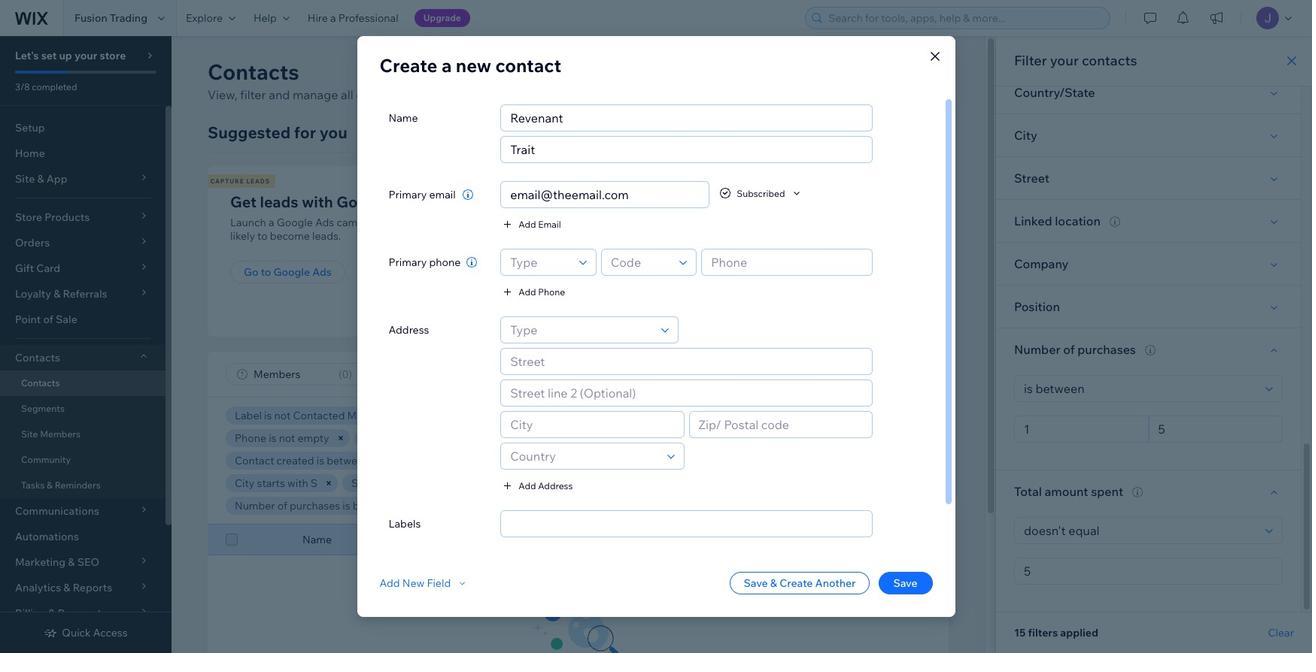 Task type: describe. For each thing, give the bounding box(es) containing it.
store
[[100, 49, 126, 62]]

purchases for number of purchases
[[1078, 342, 1136, 357]]

select an option field for number of purchases
[[1020, 376, 1261, 402]]

community link
[[0, 448, 166, 473]]

To number field
[[1154, 417, 1278, 442]]

help button
[[245, 0, 299, 36]]

add for add email
[[519, 219, 536, 230]]

select an option field for total amount spent
[[1020, 518, 1261, 544]]

csv
[[653, 230, 675, 243]]

add for add phone
[[519, 286, 536, 298]]

Street line 2 (Optional) field
[[506, 381, 868, 406]]

1 horizontal spatial clear button
[[1268, 627, 1294, 640]]

access
[[93, 627, 128, 640]]

& for create
[[770, 577, 777, 591]]

add email
[[519, 219, 561, 230]]

quick
[[62, 627, 91, 640]]

filter for filter
[[670, 368, 696, 382]]

primary email
[[389, 188, 456, 202]]

of for point of sale
[[43, 313, 53, 327]]

add email button
[[501, 217, 561, 231]]

field
[[427, 577, 451, 591]]

inactive
[[856, 409, 895, 423]]

quick access button
[[44, 627, 128, 640]]

clear for the rightmost clear button
[[1268, 627, 1294, 640]]

site
[[21, 429, 38, 440]]

phone for phone is not empty
[[235, 432, 266, 445]]

set
[[41, 49, 57, 62]]

create for create contact
[[845, 65, 883, 80]]

Unsaved view field
[[249, 364, 334, 385]]

not down doesn't
[[574, 500, 590, 513]]

home
[[15, 147, 45, 160]]

3/8 completed
[[15, 81, 77, 93]]

not for street is not empty
[[394, 477, 411, 491]]

spent for total amount spent
[[1091, 485, 1124, 500]]

launch
[[230, 216, 266, 230]]

and down new
[[490, 87, 511, 102]]

you
[[320, 123, 348, 142]]

0 horizontal spatial clear button
[[623, 497, 668, 515]]

in
[[595, 455, 604, 468]]

linked for linked location doesn't equal any of hickory drive
[[479, 477, 511, 491]]

new
[[402, 577, 425, 591]]

simon
[[643, 432, 675, 445]]

more
[[584, 87, 613, 102]]

site's
[[398, 87, 426, 102]]

point of sale
[[15, 313, 77, 327]]

to left target
[[388, 216, 398, 230]]

ads inside "button"
[[312, 266, 332, 279]]

professional
[[338, 11, 399, 25]]

list
[[790, 193, 812, 211]]

tasks & reminders
[[21, 480, 101, 491]]

is down customers
[[440, 432, 448, 445]]

likely
[[230, 230, 255, 243]]

phone for phone
[[610, 534, 641, 547]]

suggested
[[208, 123, 291, 142]]

( 0 )
[[339, 368, 352, 382]]

Phone field
[[707, 250, 868, 275]]

create a new contact
[[380, 54, 561, 77]]

to right likely
[[257, 230, 268, 243]]

From number field
[[1020, 417, 1143, 442]]

capture
[[210, 178, 244, 185]]

filter your contacts
[[1014, 52, 1137, 69]]

get more contacts
[[633, 178, 712, 185]]

contact inside grow your contact list add contacts by importing them via gmail or a csv file.
[[731, 193, 786, 211]]

hire a professional
[[308, 11, 399, 25]]

the
[[606, 455, 622, 468]]

(
[[339, 368, 342, 382]]

your inside contacts view, filter and manage all of your site's customers and leads. learn more
[[370, 87, 395, 102]]

email for email
[[471, 534, 498, 547]]

0 horizontal spatial name
[[303, 534, 332, 547]]

equal
[[594, 477, 622, 491]]

for
[[294, 123, 316, 142]]

contacts inside button
[[703, 266, 748, 279]]

linked for linked location
[[1014, 214, 1052, 229]]

email deliverability status is inactive
[[719, 409, 895, 423]]

1 type field from the top
[[506, 250, 575, 275]]

of for number of purchases
[[1063, 342, 1075, 357]]

street is not empty
[[352, 477, 445, 491]]

empty for street is not empty
[[413, 477, 445, 491]]

people
[[432, 216, 467, 230]]

subscribed
[[630, 409, 685, 423]]

get
[[230, 193, 257, 211]]

not for label is not contacted me and customers
[[274, 409, 291, 423]]

let's set up your store
[[15, 49, 126, 62]]

0 vertical spatial ads
[[393, 193, 421, 211]]

not left member
[[450, 432, 466, 445]]

status up assignee
[[557, 409, 588, 423]]

save for save
[[894, 577, 918, 591]]

and right filter
[[269, 87, 290, 102]]

member status
[[879, 534, 953, 547]]

doesn't
[[556, 477, 592, 491]]

leads. inside get leads with google ads launch a google ads campaign to target people likely to become leads.
[[312, 230, 341, 243]]

Search for tools, apps, help & more... field
[[824, 8, 1105, 29]]

your inside sidebar element
[[74, 49, 97, 62]]

is up starts
[[269, 432, 277, 445]]

save & create another button
[[730, 573, 870, 595]]

add for add new field
[[380, 577, 400, 591]]

help
[[254, 11, 277, 25]]

contacts
[[673, 178, 712, 185]]

is left the inactive
[[846, 409, 854, 423]]

file.
[[677, 230, 695, 243]]

number of purchases is between 1 and 5
[[235, 500, 432, 513]]

and right 1
[[405, 500, 424, 513]]

with for google
[[302, 193, 333, 211]]

home link
[[0, 141, 166, 166]]

city for city
[[1014, 128, 1038, 143]]

0 vertical spatial google
[[337, 193, 389, 211]]

contacts view, filter and manage all of your site's customers and leads. learn more
[[208, 59, 613, 102]]

let's
[[15, 49, 39, 62]]

position
[[1014, 299, 1060, 315]]

location for linked location
[[1055, 214, 1101, 229]]

clear for clear button to the left
[[634, 500, 657, 512]]

list containing get leads with google ads
[[205, 166, 1049, 337]]

contacts inside grow your contact list add contacts by importing them via gmail or a csv file.
[[676, 216, 718, 230]]

total amount spent is not 5
[[466, 500, 598, 513]]

hickory
[[656, 477, 693, 491]]

Search... field
[[769, 364, 926, 385]]

member for member status is not a member
[[363, 432, 405, 445]]

create contact button
[[813, 59, 949, 86]]

assignee is jacob simon
[[552, 432, 675, 445]]

contacts link
[[0, 371, 166, 397]]

0 vertical spatial between
[[327, 455, 370, 468]]

Enter a value number field
[[1020, 559, 1278, 585]]

automations
[[15, 531, 79, 544]]

email for email subscriber status is never subscribed
[[474, 409, 501, 423]]

linked location
[[1014, 214, 1101, 229]]

explore
[[186, 11, 223, 25]]

2 horizontal spatial address
[[748, 534, 789, 547]]

contacts inside popup button
[[15, 351, 60, 365]]

tasks & reminders link
[[0, 473, 166, 499]]

3/8
[[15, 81, 30, 93]]

email for email deliverability status is inactive
[[719, 409, 746, 423]]

company
[[1014, 257, 1069, 272]]

contacted
[[293, 409, 345, 423]]

upgrade
[[423, 12, 461, 23]]

importing
[[735, 216, 784, 230]]

leads
[[246, 178, 270, 185]]

status down customers
[[407, 432, 438, 445]]

filter button
[[643, 363, 710, 386]]

birthdate
[[546, 455, 592, 468]]

90
[[644, 455, 658, 468]]

amount for total amount spent
[[1045, 485, 1089, 500]]

1 vertical spatial ads
[[315, 216, 334, 230]]

2 5 from the left
[[592, 500, 598, 513]]

never
[[600, 409, 628, 423]]



Task type: vqa. For each thing, say whether or not it's contained in the screenshot.
topmost full
no



Task type: locate. For each thing, give the bounding box(es) containing it.
1 horizontal spatial 5
[[592, 500, 598, 513]]

suggested for you
[[208, 123, 348, 142]]

add down the add email button
[[519, 286, 536, 298]]

1 horizontal spatial linked
[[1014, 214, 1052, 229]]

drive
[[696, 477, 722, 491]]

1 horizontal spatial number
[[1014, 342, 1061, 357]]

is left 1
[[343, 500, 350, 513]]

1 vertical spatial select an option field
[[1020, 518, 1261, 544]]

1 vertical spatial between
[[353, 500, 396, 513]]

primary for primary phone
[[389, 256, 427, 269]]

dec left 22,
[[372, 455, 391, 468]]

leads. inside contacts view, filter and manage all of your site's customers and leads. learn more
[[514, 87, 547, 102]]

5 down linked location doesn't equal any of hickory drive
[[592, 500, 598, 513]]

your left site's
[[370, 87, 395, 102]]

1 horizontal spatial contact
[[731, 193, 786, 211]]

1 vertical spatial number
[[235, 500, 275, 513]]

0 vertical spatial with
[[302, 193, 333, 211]]

starts
[[257, 477, 285, 491]]

Zip/ Postal code field
[[694, 412, 868, 438]]

0 vertical spatial empty
[[298, 432, 329, 445]]

5 right 1
[[426, 500, 432, 513]]

leads. right become
[[312, 230, 341, 243]]

& inside button
[[770, 577, 777, 591]]

Last name field
[[506, 137, 868, 163]]

email left deliverability
[[719, 409, 746, 423]]

0 vertical spatial filter
[[1014, 52, 1047, 69]]

location up company
[[1055, 214, 1101, 229]]

0 horizontal spatial clear
[[634, 500, 657, 512]]

0 horizontal spatial 2023
[[410, 455, 435, 468]]

street for street
[[1014, 171, 1050, 186]]

birthdate in the last 90 days
[[546, 455, 683, 468]]

with inside get leads with google ads launch a google ads campaign to target people likely to become leads.
[[302, 193, 333, 211]]

0 horizontal spatial city
[[235, 477, 255, 491]]

number down the position
[[1014, 342, 1061, 357]]

ads up target
[[393, 193, 421, 211]]

is
[[264, 409, 272, 423], [590, 409, 598, 423], [846, 409, 854, 423], [269, 432, 277, 445], [440, 432, 448, 445], [600, 432, 608, 445], [317, 455, 324, 468], [384, 477, 392, 491], [343, 500, 350, 513], [563, 500, 571, 513]]

0 horizontal spatial leads.
[[312, 230, 341, 243]]

phone
[[429, 256, 461, 269]]

0 horizontal spatial linked
[[479, 477, 511, 491]]

street for street is not empty
[[352, 477, 382, 491]]

save & create another
[[744, 577, 856, 591]]

clear inside button
[[634, 500, 657, 512]]

add new field
[[380, 577, 451, 591]]

and down member status is not a member at the bottom left of page
[[437, 455, 455, 468]]

0 horizontal spatial amount
[[493, 500, 531, 513]]

linked
[[1014, 214, 1052, 229], [479, 477, 511, 491]]

a left member
[[469, 432, 474, 445]]

point
[[15, 313, 41, 327]]

filter for filter your contacts
[[1014, 52, 1047, 69]]

select an option field up enter a value number field
[[1020, 518, 1261, 544]]

address
[[389, 324, 429, 337], [538, 480, 573, 492], [748, 534, 789, 547]]

add new field button
[[380, 577, 469, 591]]

import
[[667, 266, 701, 279]]

spent for total amount spent is not 5
[[533, 500, 561, 513]]

0 vertical spatial name
[[389, 111, 418, 125]]

primary left phone
[[389, 256, 427, 269]]

your right up
[[74, 49, 97, 62]]

go to google ads
[[244, 266, 332, 279]]

1 horizontal spatial phone
[[538, 286, 565, 298]]

1 vertical spatial google
[[277, 216, 313, 230]]

0 horizontal spatial contacts
[[676, 216, 718, 230]]

leads.
[[514, 87, 547, 102], [312, 230, 341, 243]]

2 vertical spatial address
[[748, 534, 789, 547]]

of
[[356, 87, 367, 102], [43, 313, 53, 327], [1063, 342, 1075, 357], [644, 477, 654, 491], [277, 500, 287, 513]]

contacts right "import"
[[703, 266, 748, 279]]

status up "save" button
[[923, 534, 953, 547]]

trading
[[110, 11, 148, 25]]

Code field
[[606, 250, 675, 275]]

grow your contact list add contacts by importing them via gmail or a csv file.
[[653, 193, 880, 243]]

1 horizontal spatial contact
[[885, 65, 931, 80]]

& right tasks
[[47, 480, 53, 491]]

add down grow
[[653, 216, 674, 230]]

location up total amount spent is not 5
[[514, 477, 553, 491]]

0 vertical spatial contacts
[[1082, 52, 1137, 69]]

get
[[633, 178, 648, 185]]

a left new
[[442, 54, 452, 77]]

0 horizontal spatial empty
[[298, 432, 329, 445]]

City field
[[506, 412, 679, 438]]

spent down from number field
[[1091, 485, 1124, 500]]

1 vertical spatial street
[[352, 477, 382, 491]]

create contact
[[845, 65, 931, 80]]

email up member
[[474, 409, 501, 423]]

not for phone is not empty
[[279, 432, 295, 445]]

0 vertical spatial phone
[[538, 286, 565, 298]]

save for save & create another
[[744, 577, 768, 591]]

1 vertical spatial leads.
[[312, 230, 341, 243]]

learn
[[550, 87, 581, 102]]

2 horizontal spatial phone
[[610, 534, 641, 547]]

is down doesn't
[[563, 500, 571, 513]]

2 vertical spatial phone
[[610, 534, 641, 547]]

2 vertical spatial google
[[274, 266, 310, 279]]

add
[[653, 216, 674, 230], [519, 219, 536, 230], [519, 286, 536, 298], [519, 480, 536, 492], [380, 577, 400, 591]]

1 vertical spatial clear
[[1268, 627, 1294, 640]]

0 horizontal spatial filter
[[670, 368, 696, 382]]

0 horizontal spatial dec
[[372, 455, 391, 468]]

primary phone
[[389, 256, 461, 269]]

empty for phone is not empty
[[298, 432, 329, 445]]

number for number of purchases is between 1 and 5
[[235, 500, 275, 513]]

save inside button
[[744, 577, 768, 591]]

not up created
[[279, 432, 295, 445]]

None checkbox
[[226, 531, 238, 549]]

name down site's
[[389, 111, 418, 125]]

add inside grow your contact list add contacts by importing them via gmail or a csv file.
[[653, 216, 674, 230]]

linked up company
[[1014, 214, 1052, 229]]

0 vertical spatial select an option field
[[1020, 376, 1261, 402]]

0 vertical spatial primary
[[389, 188, 427, 202]]

1 vertical spatial with
[[287, 477, 308, 491]]

1 horizontal spatial address
[[538, 480, 573, 492]]

phone down "any"
[[610, 534, 641, 547]]

your inside grow your contact list add contacts by importing them via gmail or a csv file.
[[695, 193, 728, 211]]

1 horizontal spatial 2023
[[496, 455, 521, 468]]

0 horizontal spatial 5
[[426, 500, 432, 513]]

customers
[[428, 87, 488, 102]]

go
[[244, 266, 258, 279]]

address inside button
[[538, 480, 573, 492]]

contacts up filter
[[208, 59, 299, 85]]

2 select an option field from the top
[[1020, 518, 1261, 544]]

sale
[[56, 313, 77, 327]]

is down 'contact created is between dec 22, 2023 and dec 10, 2023'
[[384, 477, 392, 491]]

0 vertical spatial leads.
[[514, 87, 547, 102]]

add for add address
[[519, 480, 536, 492]]

0 horizontal spatial save
[[744, 577, 768, 591]]

by
[[721, 216, 733, 230]]

0 horizontal spatial number
[[235, 500, 275, 513]]

not down 22,
[[394, 477, 411, 491]]

Select an option field
[[1020, 376, 1261, 402], [1020, 518, 1261, 544]]

of for number of purchases is between 1 and 5
[[277, 500, 287, 513]]

0 horizontal spatial total
[[466, 500, 490, 513]]

and right me
[[365, 409, 384, 423]]

of inside contacts view, filter and manage all of your site's customers and leads. learn more
[[356, 87, 367, 102]]

number of purchases
[[1014, 342, 1136, 357]]

contact inside create contact button
[[885, 65, 931, 80]]

not up phone is not empty
[[274, 409, 291, 423]]

city down country/state
[[1014, 128, 1038, 143]]

label is not contacted me and customers
[[235, 409, 440, 423]]

fusion trading
[[74, 11, 148, 25]]

sidebar element
[[0, 36, 172, 654]]

filter inside button
[[670, 368, 696, 382]]

contacts up the 'segments'
[[21, 378, 60, 389]]

name down number of purchases is between 1 and 5
[[303, 534, 332, 547]]

ads down get leads with google ads launch a google ads campaign to target people likely to become leads.
[[312, 266, 332, 279]]

community
[[21, 455, 71, 466]]

phone down label
[[235, 432, 266, 445]]

1 horizontal spatial save
[[894, 577, 918, 591]]

street down 'contact created is between dec 22, 2023 and dec 10, 2023'
[[352, 477, 382, 491]]

phone is not empty
[[235, 432, 329, 445]]

Email field
[[506, 182, 705, 208]]

total amount spent
[[1014, 485, 1124, 500]]

1 horizontal spatial purchases
[[1078, 342, 1136, 357]]

a inside get leads with google ads launch a google ads campaign to target people likely to become leads.
[[269, 216, 274, 230]]

member
[[477, 432, 519, 445]]

1 vertical spatial filter
[[670, 368, 696, 382]]

0 vertical spatial member
[[363, 432, 405, 445]]

2 save from the left
[[894, 577, 918, 591]]

& inside sidebar element
[[47, 480, 53, 491]]

type field up add phone
[[506, 250, 575, 275]]

0 vertical spatial contact
[[885, 65, 931, 80]]

add address button
[[501, 479, 573, 493]]

label
[[235, 409, 262, 423]]

jacob
[[610, 432, 641, 445]]

city left starts
[[235, 477, 255, 491]]

target
[[400, 216, 430, 230]]

days
[[660, 455, 683, 468]]

ads left campaign
[[315, 216, 334, 230]]

spent
[[1091, 485, 1124, 500], [533, 500, 561, 513]]

0 horizontal spatial create
[[380, 54, 438, 77]]

google down "leads" on the left top
[[277, 216, 313, 230]]

city for city starts with s
[[235, 477, 255, 491]]

filters
[[1028, 627, 1058, 640]]

amount for total amount spent is not 5
[[493, 500, 531, 513]]

deliverability
[[748, 409, 811, 423]]

total for total amount spent is not 5
[[466, 500, 490, 513]]

None field
[[515, 512, 868, 537]]

address up save & create another button
[[748, 534, 789, 547]]

Street field
[[506, 349, 868, 375]]

1 vertical spatial name
[[303, 534, 332, 547]]

0 horizontal spatial location
[[514, 477, 553, 491]]

0 vertical spatial clear
[[634, 500, 657, 512]]

2 vertical spatial ads
[[312, 266, 332, 279]]

Country field
[[506, 444, 663, 470]]

spent down add address
[[533, 500, 561, 513]]

empty down contacted
[[298, 432, 329, 445]]

1 vertical spatial primary
[[389, 256, 427, 269]]

reminders
[[55, 480, 101, 491]]

email down total amount spent is not 5
[[471, 534, 498, 547]]

1 vertical spatial contact
[[731, 193, 786, 211]]

customers
[[386, 409, 440, 423]]

1 horizontal spatial &
[[770, 577, 777, 591]]

number down starts
[[235, 500, 275, 513]]

First name field
[[506, 105, 868, 131]]

empty down member status is not a member at the bottom left of page
[[413, 477, 445, 491]]

contacts up country/state
[[1082, 52, 1137, 69]]

10,
[[480, 455, 494, 468]]

1 vertical spatial purchases
[[290, 500, 340, 513]]

0 vertical spatial street
[[1014, 171, 1050, 186]]

contacts down point of sale
[[15, 351, 60, 365]]

list
[[205, 166, 1049, 337]]

1 horizontal spatial name
[[389, 111, 418, 125]]

leads. left learn
[[514, 87, 547, 102]]

between left 1
[[353, 500, 396, 513]]

google inside "button"
[[274, 266, 310, 279]]

15
[[1014, 627, 1026, 640]]

Type field
[[506, 250, 575, 275], [506, 318, 657, 343]]

& for reminders
[[47, 480, 53, 491]]

contacts
[[208, 59, 299, 85], [703, 266, 748, 279], [15, 351, 60, 365], [21, 378, 60, 389]]

contacts inside contacts view, filter and manage all of your site's customers and leads. learn more
[[208, 59, 299, 85]]

between down me
[[327, 455, 370, 468]]

0 horizontal spatial spent
[[533, 500, 561, 513]]

&
[[47, 480, 53, 491], [770, 577, 777, 591]]

them
[[786, 216, 812, 230]]

purchases for number of purchases is between 1 and 5
[[290, 500, 340, 513]]

upgrade button
[[414, 9, 470, 27]]

2 type field from the top
[[506, 318, 657, 343]]

completed
[[32, 81, 77, 93]]

member up 'contact created is between dec 22, 2023 and dec 10, 2023'
[[363, 432, 405, 445]]

member for member status
[[879, 534, 921, 547]]

phone down add email
[[538, 286, 565, 298]]

country/state
[[1014, 85, 1095, 100]]

0 horizontal spatial contact
[[235, 455, 274, 468]]

via
[[814, 216, 828, 230]]

0 horizontal spatial street
[[352, 477, 382, 491]]

1 select an option field from the top
[[1020, 376, 1261, 402]]

create for create a new contact
[[380, 54, 438, 77]]

1 vertical spatial &
[[770, 577, 777, 591]]

clear
[[634, 500, 657, 512], [1268, 627, 1294, 640]]

status
[[557, 409, 588, 423], [813, 409, 844, 423], [407, 432, 438, 445], [923, 534, 953, 547]]

created
[[277, 455, 314, 468]]

number for number of purchases
[[1014, 342, 1061, 357]]

1 horizontal spatial member
[[879, 534, 921, 547]]

2 2023 from the left
[[496, 455, 521, 468]]

1 vertical spatial linked
[[479, 477, 511, 491]]

capture leads
[[210, 178, 270, 185]]

1 vertical spatial member
[[879, 534, 921, 547]]

0 vertical spatial clear button
[[623, 497, 668, 515]]

0 horizontal spatial contact
[[496, 54, 561, 77]]

type field down add phone
[[506, 318, 657, 343]]

labels
[[389, 518, 421, 531]]

manage
[[293, 87, 338, 102]]

1 horizontal spatial location
[[1055, 214, 1101, 229]]

member up "save" button
[[879, 534, 921, 547]]

0 vertical spatial type field
[[506, 250, 575, 275]]

1 horizontal spatial spent
[[1091, 485, 1124, 500]]

contact up learn
[[496, 54, 561, 77]]

ads
[[393, 193, 421, 211], [315, 216, 334, 230], [312, 266, 332, 279]]

a down "leads" on the left top
[[269, 216, 274, 230]]

import contacts button
[[653, 261, 762, 284]]

subscribed button
[[719, 187, 803, 200]]

total for total amount spent
[[1014, 485, 1042, 500]]

dec left 10,
[[458, 455, 477, 468]]

0 vertical spatial number
[[1014, 342, 1061, 357]]

with for s
[[287, 477, 308, 491]]

street up "linked location"
[[1014, 171, 1050, 186]]

1 vertical spatial contact
[[235, 455, 274, 468]]

get leads with google ads launch a google ads campaign to target people likely to become leads.
[[230, 193, 467, 243]]

a inside grow your contact list add contacts by importing them via gmail or a csv file.
[[874, 216, 880, 230]]

2 primary from the top
[[389, 256, 427, 269]]

1
[[398, 500, 403, 513]]

1 dec from the left
[[372, 455, 391, 468]]

location for linked location doesn't equal any of hickory drive
[[514, 477, 553, 491]]

1 save from the left
[[744, 577, 768, 591]]

learn more button
[[550, 86, 613, 104]]

email inside button
[[538, 219, 561, 230]]

and
[[269, 87, 290, 102], [490, 87, 511, 102], [365, 409, 384, 423], [437, 455, 455, 468], [405, 500, 424, 513]]

1 horizontal spatial dec
[[458, 455, 477, 468]]

1 vertical spatial phone
[[235, 432, 266, 445]]

another
[[815, 577, 856, 591]]

2023 right 22,
[[410, 455, 435, 468]]

1 vertical spatial city
[[235, 477, 255, 491]]

address down birthdate
[[538, 480, 573, 492]]

of inside point of sale link
[[43, 313, 53, 327]]

1 vertical spatial contacts
[[676, 216, 718, 230]]

a inside hire a professional link
[[330, 11, 336, 25]]

1 primary from the top
[[389, 188, 427, 202]]

is left jacob
[[600, 432, 608, 445]]

0 vertical spatial &
[[47, 480, 53, 491]]

with left s
[[287, 477, 308, 491]]

contacts left by at the top right
[[676, 216, 718, 230]]

is right label
[[264, 409, 272, 423]]

phone inside button
[[538, 286, 565, 298]]

0 vertical spatial address
[[389, 324, 429, 337]]

more
[[650, 178, 671, 185]]

subscribed
[[737, 188, 785, 199]]

save inside button
[[894, 577, 918, 591]]

a right hire
[[330, 11, 336, 25]]

filter
[[240, 87, 266, 102]]

1 5 from the left
[[426, 500, 432, 513]]

filter up country/state
[[1014, 52, 1047, 69]]

0 vertical spatial city
[[1014, 128, 1038, 143]]

grow
[[653, 193, 692, 211]]

1 horizontal spatial amount
[[1045, 485, 1089, 500]]

15 filters applied
[[1014, 627, 1099, 640]]

add phone button
[[501, 285, 565, 299]]

0 horizontal spatial purchases
[[290, 500, 340, 513]]

0 horizontal spatial address
[[389, 324, 429, 337]]

with right "leads" on the left top
[[302, 193, 333, 211]]

0 horizontal spatial &
[[47, 480, 53, 491]]

0
[[342, 368, 349, 382]]

1 horizontal spatial city
[[1014, 128, 1038, 143]]

1 horizontal spatial create
[[780, 577, 813, 591]]

2023 right 10,
[[496, 455, 521, 468]]

0 vertical spatial location
[[1055, 214, 1101, 229]]

1 2023 from the left
[[410, 455, 435, 468]]

add inside button
[[519, 219, 536, 230]]

automations link
[[0, 524, 166, 550]]

email down email field
[[538, 219, 561, 230]]

to inside 'go to google ads' "button"
[[261, 266, 271, 279]]

site members link
[[0, 422, 166, 448]]

import contacts
[[667, 266, 748, 279]]

is left never
[[590, 409, 598, 423]]

primary up target
[[389, 188, 427, 202]]

to right go
[[261, 266, 271, 279]]

status down search... field
[[813, 409, 844, 423]]

1 vertical spatial empty
[[413, 477, 445, 491]]

1 vertical spatial location
[[514, 477, 553, 491]]

2 dec from the left
[[458, 455, 477, 468]]

0 horizontal spatial phone
[[235, 432, 266, 445]]

google down become
[[274, 266, 310, 279]]

contact up importing
[[731, 193, 786, 211]]

google up campaign
[[337, 193, 389, 211]]

amount down add address button
[[493, 500, 531, 513]]

location
[[1055, 214, 1101, 229], [514, 477, 553, 491]]

primary for primary email
[[389, 188, 427, 202]]

address down primary phone
[[389, 324, 429, 337]]

add up total amount spent is not 5
[[519, 480, 536, 492]]

1 horizontal spatial leads.
[[514, 87, 547, 102]]

a right or
[[874, 216, 880, 230]]

1 horizontal spatial filter
[[1014, 52, 1047, 69]]

1 vertical spatial type field
[[506, 318, 657, 343]]

your up country/state
[[1050, 52, 1079, 69]]

select an option field up from number field
[[1020, 376, 1261, 402]]

linked down 10,
[[479, 477, 511, 491]]

is up s
[[317, 455, 324, 468]]

add left new
[[380, 577, 400, 591]]



